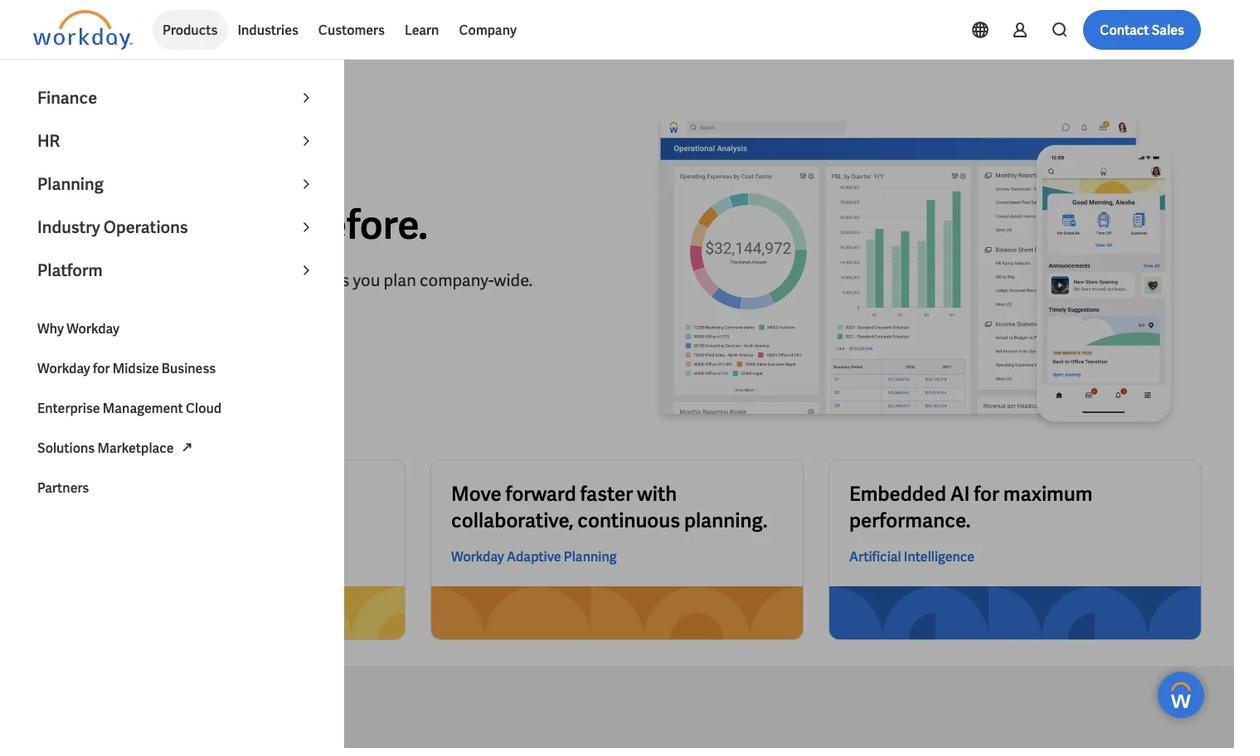 Task type: vqa. For each thing, say whether or not it's contained in the screenshot.
covered.
no



Task type: locate. For each thing, give the bounding box(es) containing it.
you
[[353, 269, 380, 291]]

learn
[[405, 21, 439, 39]]

hr,
[[129, 507, 160, 533]]

artificial intelligence
[[849, 548, 975, 565]]

forward
[[506, 481, 576, 506]]

adaptive down the collaborative,
[[507, 548, 561, 565]]

products
[[163, 21, 218, 39]]

1 vertical spatial planning
[[239, 269, 305, 291]]

0 horizontal spatial adaptive
[[169, 269, 236, 291]]

planning up plan
[[37, 173, 103, 195]]

for right 'applications'
[[288, 481, 314, 506]]

finance button
[[27, 76, 326, 119]]

and
[[164, 507, 199, 533]]

1 vertical spatial adaptive
[[507, 548, 561, 565]]

planning left helps
[[239, 269, 305, 291]]

planning button
[[27, 163, 326, 206]]

why workday
[[37, 320, 119, 337]]

for inside the embedded ai for maximum performance.
[[974, 481, 999, 506]]

workday
[[100, 269, 165, 291], [66, 320, 119, 337], [37, 360, 90, 377], [451, 548, 504, 565]]

0 horizontal spatial for
[[93, 360, 110, 377]]

customers
[[318, 21, 385, 39]]

for
[[93, 360, 110, 377], [288, 481, 314, 506], [974, 481, 999, 506]]

adaptive up why workday link
[[169, 269, 236, 291]]

performance.
[[849, 507, 971, 533]]

1 horizontal spatial for
[[288, 481, 314, 506]]

view
[[76, 316, 106, 333]]

enterprise management cloud
[[37, 399, 222, 417]]

plan
[[384, 269, 416, 291]]

more.
[[203, 507, 254, 533]]

marketplace
[[97, 439, 174, 457]]

hr
[[37, 130, 60, 152]]

platform button
[[27, 249, 326, 292]]

demo
[[108, 316, 144, 333]]

partners link
[[27, 468, 326, 508]]

workday for midsize business link
[[27, 348, 326, 388]]

management
[[103, 399, 183, 417]]

0 vertical spatial planning
[[37, 173, 103, 195]]

planning
[[37, 173, 103, 195], [239, 269, 305, 291], [564, 548, 617, 565]]

for inside the best-in-class applications for finance, hr, and more.
[[288, 481, 314, 506]]

collaborative,
[[451, 507, 573, 533]]

plan
[[33, 199, 113, 251]]

company button
[[449, 10, 527, 50]]

2 horizontal spatial for
[[974, 481, 999, 506]]

solutions marketplace
[[37, 439, 174, 457]]

for left midsize
[[93, 360, 110, 377]]

contact sales link
[[1083, 10, 1201, 50]]

why
[[37, 320, 64, 337]]

adaptive
[[169, 269, 236, 291], [507, 548, 561, 565]]

see how workday adaptive planning helps you plan company-wide.
[[33, 269, 533, 291]]

applications
[[173, 481, 285, 506]]

2 vertical spatial planning
[[564, 548, 617, 565]]

company-
[[420, 269, 494, 291]]

workday adaptive planning link
[[451, 547, 617, 567]]

industry
[[37, 216, 100, 238]]

0 horizontal spatial planning
[[37, 173, 103, 195]]

for right ai on the right bottom of page
[[974, 481, 999, 506]]

planning inside dropdown button
[[37, 173, 103, 195]]

learn button
[[395, 10, 449, 50]]

opens in a new tab image
[[177, 437, 197, 457]]

for inside workday for midsize business link
[[93, 360, 110, 377]]

planning down continuous
[[564, 548, 617, 565]]

1 horizontal spatial adaptive
[[507, 548, 561, 565]]

wide.
[[494, 269, 533, 291]]

plan like never before.
[[33, 199, 428, 251]]

workday adaptive planning
[[451, 548, 617, 565]]

best-
[[53, 481, 100, 506]]

business
[[162, 360, 216, 377]]



Task type: describe. For each thing, give the bounding box(es) containing it.
sales
[[1152, 21, 1184, 39]]

hr button
[[27, 119, 326, 163]]

contact
[[1100, 21, 1149, 39]]

view demo (3:59)
[[76, 316, 181, 333]]

view demo (3:59) link
[[33, 305, 198, 345]]

industry operations button
[[27, 206, 326, 249]]

like
[[121, 199, 184, 251]]

how
[[65, 269, 97, 291]]

ai
[[950, 481, 970, 506]]

customers button
[[308, 10, 395, 50]]

see
[[33, 269, 61, 291]]

continuous
[[577, 507, 680, 533]]

platform
[[37, 260, 103, 281]]

never
[[192, 199, 294, 251]]

move
[[451, 481, 502, 506]]

solutions
[[37, 439, 95, 457]]

(3:59)
[[147, 316, 181, 333]]

contact sales
[[1100, 21, 1184, 39]]

planning.
[[684, 507, 768, 533]]

finance
[[37, 87, 97, 109]]

enterprise management cloud link
[[27, 388, 326, 428]]

embedded
[[849, 481, 946, 506]]

go to the homepage image
[[33, 10, 133, 50]]

0 vertical spatial adaptive
[[169, 269, 236, 291]]

1 horizontal spatial planning
[[239, 269, 305, 291]]

maximum
[[1003, 481, 1092, 506]]

operations
[[104, 216, 188, 238]]

artificial intelligence link
[[849, 547, 975, 567]]

move forward faster with collaborative, continuous planning.
[[451, 481, 768, 533]]

midsize
[[113, 360, 159, 377]]

desktop view of financial management operational analysis dashboard showing operating expenses by cost center and mobile view of human capital management home screen showing suggested tasks and announcements. image
[[630, 113, 1201, 434]]

industries button
[[228, 10, 308, 50]]

with
[[637, 481, 677, 506]]

products button
[[153, 10, 228, 50]]

before.
[[302, 199, 428, 251]]

artificial
[[849, 548, 901, 565]]

faster
[[580, 481, 633, 506]]

partners
[[37, 479, 89, 496]]

2 horizontal spatial planning
[[564, 548, 617, 565]]

embedded ai for maximum performance.
[[849, 481, 1092, 533]]

why workday link
[[27, 309, 326, 348]]

company
[[459, 21, 517, 39]]

solutions marketplace link
[[27, 428, 326, 468]]

intelligence
[[904, 548, 975, 565]]

in-
[[100, 481, 123, 506]]

enterprise
[[37, 399, 100, 417]]

class
[[123, 481, 169, 506]]

industries
[[237, 21, 298, 39]]

helps
[[309, 269, 349, 291]]

industry operations
[[37, 216, 188, 238]]

best-in-class applications for finance, hr, and more.
[[53, 481, 314, 533]]

workday for midsize business
[[37, 360, 216, 377]]

cloud
[[186, 399, 222, 417]]

finance,
[[53, 507, 125, 533]]



